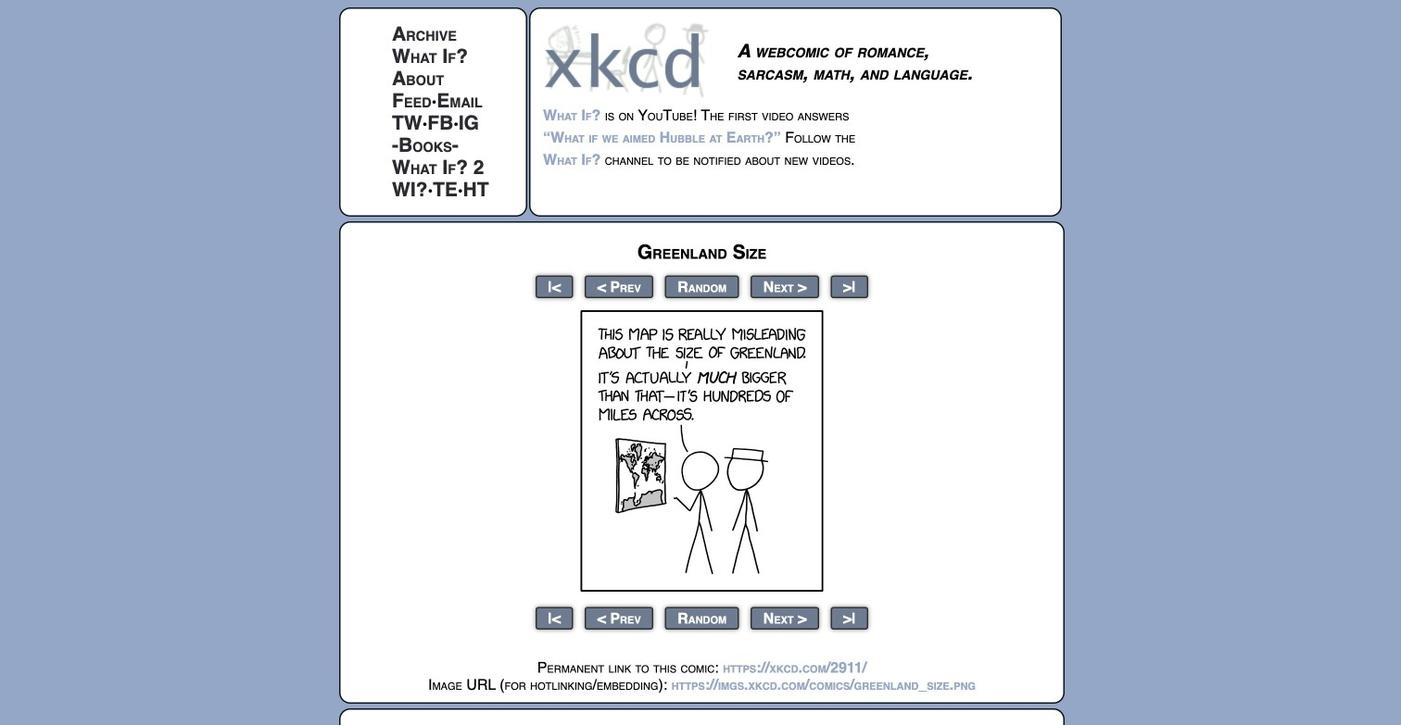 Task type: vqa. For each thing, say whether or not it's contained in the screenshot.
xkcd.com logo
yes



Task type: describe. For each thing, give the bounding box(es) containing it.
xkcd.com logo image
[[543, 21, 715, 98]]

greenland size image
[[581, 311, 824, 592]]



